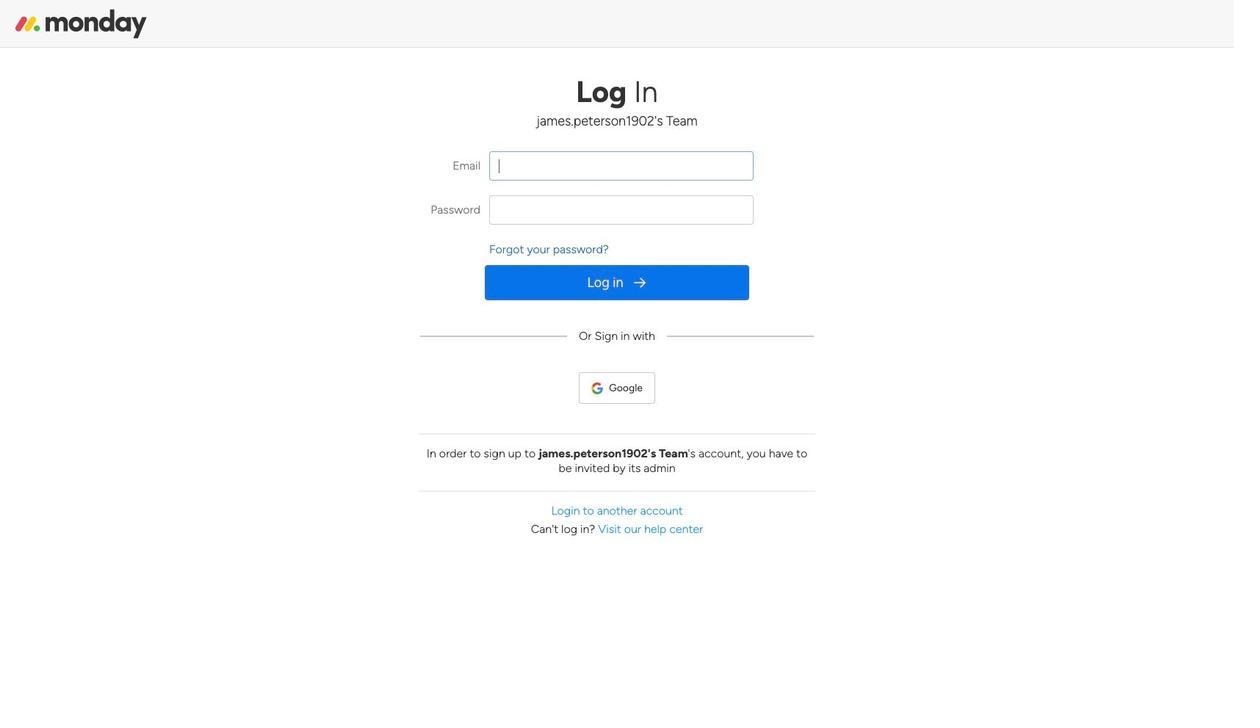 Task type: locate. For each thing, give the bounding box(es) containing it.
login with google element
[[609, 382, 643, 394]]



Task type: describe. For each thing, give the bounding box(es) containing it.
monday logo image
[[15, 7, 147, 40]]

Enter your work email address field
[[489, 151, 754, 181]]

Enter password password field
[[489, 195, 754, 225]]



Task type: vqa. For each thing, say whether or not it's contained in the screenshot.
Enter your work email address field at the top
yes



